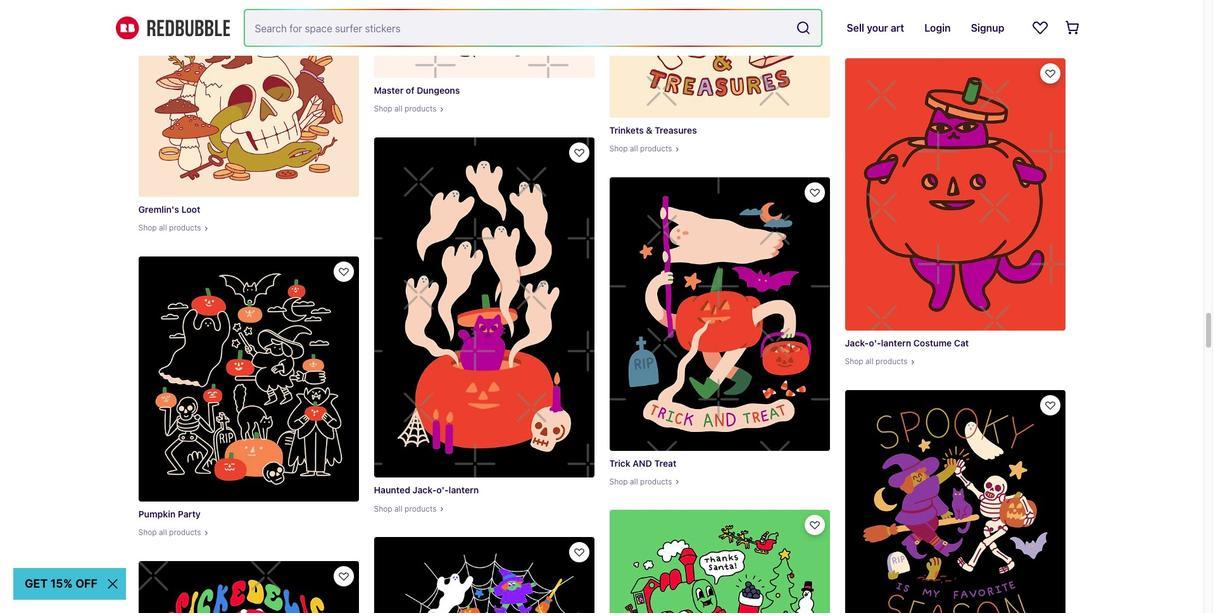 Task type: locate. For each thing, give the bounding box(es) containing it.
gremlin's
[[138, 204, 179, 215]]

0 horizontal spatial o'-
[[437, 485, 449, 495]]

shop all products
[[845, 25, 908, 35], [374, 104, 437, 114], [610, 144, 672, 153], [138, 223, 201, 233], [845, 357, 908, 366], [610, 477, 672, 486], [374, 504, 437, 513], [138, 528, 201, 537]]

master
[[374, 85, 404, 96]]

treat
[[654, 458, 677, 468]]

1 horizontal spatial jack-
[[845, 338, 869, 348]]

all for jack-o'-lantern costume cat
[[866, 357, 874, 366]]

1 vertical spatial lantern
[[449, 485, 479, 495]]

shop for trinkets & treasures
[[610, 144, 628, 153]]

products
[[876, 25, 908, 35], [405, 104, 437, 114], [640, 144, 672, 153], [169, 223, 201, 233], [876, 357, 908, 366], [640, 477, 672, 486], [405, 504, 437, 513], [169, 528, 201, 537]]

pumpkin
[[138, 509, 176, 519]]

shop all products for jack-o'-lantern costume cat
[[845, 357, 908, 366]]

all
[[866, 25, 874, 35], [395, 104, 403, 114], [630, 144, 638, 153], [159, 223, 167, 233], [866, 357, 874, 366], [630, 477, 638, 486], [395, 504, 403, 513], [159, 528, 167, 537]]

o'-
[[869, 338, 881, 348], [437, 485, 449, 495]]

trick
[[610, 458, 631, 468]]

party
[[178, 509, 201, 519]]

products for haunted jack-o'-lantern
[[405, 504, 437, 513]]

0 vertical spatial lantern
[[881, 338, 911, 348]]

shop for trick and treat
[[610, 477, 628, 486]]

None field
[[245, 10, 822, 46]]

shop for jack-o'-lantern costume cat
[[845, 357, 864, 366]]

0 horizontal spatial jack-
[[413, 485, 437, 495]]

o'- right haunted
[[437, 485, 449, 495]]

of
[[406, 85, 415, 96]]

treasures
[[655, 125, 697, 135]]

1 vertical spatial o'-
[[437, 485, 449, 495]]

trinkets
[[610, 125, 644, 135]]

and
[[633, 458, 652, 468]]

o'- left "costume" at right bottom
[[869, 338, 881, 348]]

shop
[[845, 25, 864, 35], [374, 104, 392, 114], [610, 144, 628, 153], [138, 223, 157, 233], [845, 357, 864, 366], [610, 477, 628, 486], [374, 504, 392, 513], [138, 528, 157, 537]]

1 horizontal spatial lantern
[[881, 338, 911, 348]]

haunted jack-o'-lantern
[[374, 485, 479, 495]]

gremlin's loot
[[138, 204, 200, 215]]

jack-
[[845, 338, 869, 348], [413, 485, 437, 495]]

Search term search field
[[245, 10, 791, 46]]

shop all products for gremlin's loot
[[138, 223, 201, 233]]

lantern
[[881, 338, 911, 348], [449, 485, 479, 495]]

products for gremlin's loot
[[169, 223, 201, 233]]

products for trinkets & treasures
[[640, 144, 672, 153]]

shop all products for trinkets & treasures
[[610, 144, 672, 153]]

0 vertical spatial o'-
[[869, 338, 881, 348]]



Task type: describe. For each thing, give the bounding box(es) containing it.
shop all products for trick and treat
[[610, 477, 672, 486]]

products for trick and treat
[[640, 477, 672, 486]]

shop for haunted jack-o'-lantern
[[374, 504, 392, 513]]

all for pumpkin party
[[159, 528, 167, 537]]

trick and treat
[[610, 458, 677, 468]]

all for trinkets & treasures
[[630, 144, 638, 153]]

1 vertical spatial jack-
[[413, 485, 437, 495]]

0 vertical spatial jack-
[[845, 338, 869, 348]]

shop for gremlin's loot
[[138, 223, 157, 233]]

shop all products for pumpkin party
[[138, 528, 201, 537]]

all for trick and treat
[[630, 477, 638, 486]]

1 horizontal spatial o'-
[[869, 338, 881, 348]]

master of dungeons
[[374, 85, 460, 96]]

cat
[[954, 338, 969, 348]]

shop all products for haunted jack-o'-lantern
[[374, 504, 437, 513]]

shop for master of dungeons
[[374, 104, 392, 114]]

all for master of dungeons
[[395, 104, 403, 114]]

shop for pumpkin party
[[138, 528, 157, 537]]

all for gremlin's loot
[[159, 223, 167, 233]]

products for pumpkin party
[[169, 528, 201, 537]]

redbubble logo image
[[116, 16, 230, 39]]

all for haunted jack-o'-lantern
[[395, 504, 403, 513]]

shop all products for master of dungeons
[[374, 104, 437, 114]]

costume
[[914, 338, 952, 348]]

haunted
[[374, 485, 410, 495]]

shop all products link
[[845, 0, 1066, 43]]

0 horizontal spatial lantern
[[449, 485, 479, 495]]

products for master of dungeons
[[405, 104, 437, 114]]

trinkets & treasures
[[610, 125, 697, 135]]

pumpkin party
[[138, 509, 201, 519]]

loot
[[181, 204, 200, 215]]

jack-o'-lantern costume cat
[[845, 338, 969, 348]]

&
[[646, 125, 653, 135]]

dungeons
[[417, 85, 460, 96]]

products for jack-o'-lantern costume cat
[[876, 357, 908, 366]]



Task type: vqa. For each thing, say whether or not it's contained in the screenshot.
the 'crumpetstrumpet'
no



